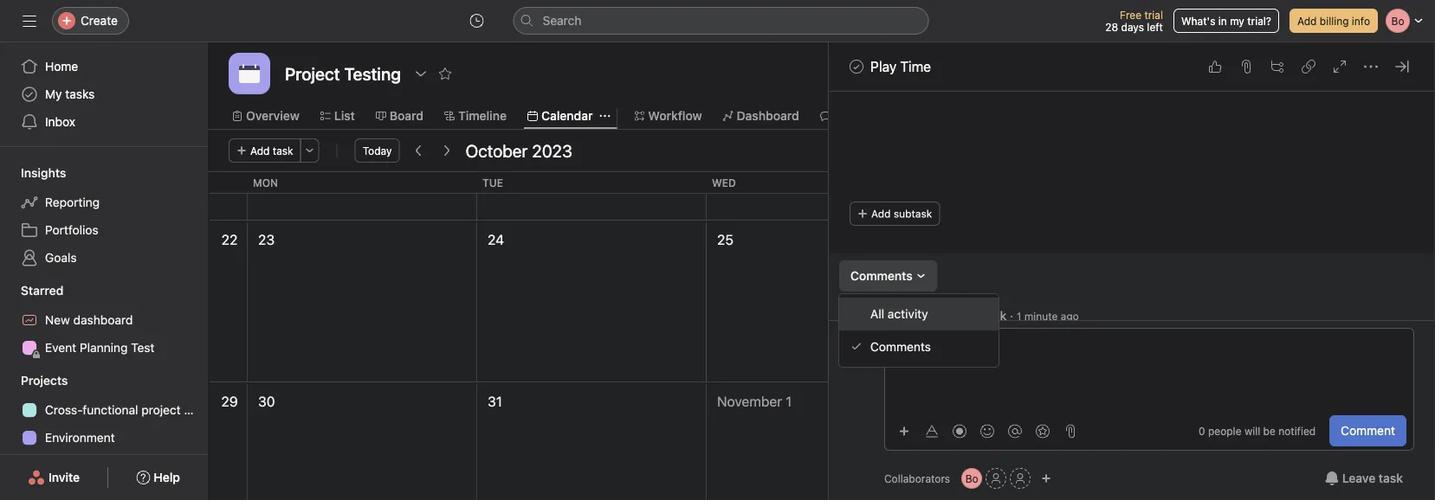 Task type: locate. For each thing, give the bounding box(es) containing it.
insights button
[[0, 165, 66, 182]]

environment link
[[10, 425, 198, 452]]

task right leave
[[1380, 472, 1404, 486]]

ago
[[1061, 311, 1080, 323]]

search list box
[[513, 7, 929, 35]]

add for add billing info
[[1298, 15, 1318, 27]]

add to starred image
[[438, 67, 452, 81]]

play time
[[871, 58, 932, 75]]

0 vertical spatial add
[[1298, 15, 1318, 27]]

add billing info button
[[1290, 9, 1379, 33]]

emoji image
[[981, 425, 995, 439]]

event planning test
[[45, 341, 155, 355]]

add inside add billing info button
[[1298, 15, 1318, 27]]

list
[[334, 109, 355, 123]]

free
[[1121, 9, 1142, 21]]

event planning test link
[[10, 335, 198, 362]]

31
[[488, 394, 502, 410]]

1 horizontal spatial task
[[983, 309, 1007, 323]]

add inside add subtask button
[[872, 208, 891, 221]]

all activity option
[[840, 298, 999, 331]]

starred element
[[0, 276, 208, 366]]

leave task button
[[1314, 464, 1415, 495]]

task inside button
[[1380, 472, 1404, 486]]

play time dialog
[[829, 0, 1436, 501]]

task left ·
[[983, 309, 1007, 323]]

create
[[81, 13, 118, 28]]

0 vertical spatial task
[[273, 145, 293, 157]]

main content containing comments
[[829, 0, 1436, 403]]

·
[[1011, 309, 1014, 323]]

task left more actions image
[[273, 145, 293, 157]]

close details image
[[1396, 60, 1410, 74]]

comments
[[851, 270, 913, 284], [871, 340, 932, 354]]

0 horizontal spatial 1
[[786, 394, 792, 410]]

hide sidebar image
[[23, 14, 36, 28]]

add for add subtask
[[872, 208, 891, 221]]

comments button
[[840, 261, 938, 292]]

this
[[959, 309, 980, 323]]

leave
[[1343, 472, 1376, 486]]

bo
[[858, 311, 871, 323], [858, 336, 871, 348], [966, 473, 979, 485]]

new dashboard link
[[10, 307, 198, 335]]

1 right november
[[786, 394, 792, 410]]

workflow
[[649, 109, 702, 123]]

main content
[[829, 0, 1436, 403]]

activity
[[888, 307, 929, 322]]

1 vertical spatial task
[[983, 309, 1007, 323]]

what's
[[1182, 15, 1216, 27]]

today button
[[355, 139, 400, 163]]

plan
[[184, 403, 208, 418]]

october
[[466, 140, 528, 161]]

30
[[258, 394, 275, 410]]

0 vertical spatial bo
[[858, 311, 871, 323]]

1 vertical spatial bo
[[858, 336, 871, 348]]

task
[[273, 145, 293, 157], [983, 309, 1007, 323], [1380, 472, 1404, 486]]

comments down bob link
[[871, 340, 932, 354]]

cross-functional project plan
[[45, 403, 208, 418]]

create button
[[52, 7, 129, 35]]

search button
[[513, 7, 929, 35]]

minute
[[1025, 311, 1058, 323]]

task for add task
[[273, 145, 293, 157]]

0 vertical spatial comments
[[851, 270, 913, 284]]

add left billing
[[1298, 15, 1318, 27]]

attachments: add a file to this task, play time image
[[1240, 60, 1254, 74]]

toolbar
[[893, 419, 1083, 444]]

0 horizontal spatial add
[[250, 145, 270, 157]]

record a video image
[[953, 425, 967, 439]]

show options image
[[414, 67, 428, 81]]

search
[[543, 13, 582, 28]]

help button
[[125, 463, 191, 494]]

mon
[[253, 177, 278, 189]]

None text field
[[281, 58, 406, 89]]

1 horizontal spatial 1
[[1017, 311, 1022, 323]]

0 people will be notified
[[1199, 426, 1317, 438]]

event
[[45, 341, 76, 355]]

leave task
[[1343, 472, 1404, 486]]

board
[[390, 109, 424, 123]]

task inside main content
[[983, 309, 1007, 323]]

comments up 'all'
[[851, 270, 913, 284]]

1 vertical spatial comments
[[871, 340, 932, 354]]

previous month image
[[412, 144, 426, 158]]

2 vertical spatial task
[[1380, 472, 1404, 486]]

overview link
[[232, 107, 300, 126]]

comments inside 'dropdown button'
[[851, 270, 913, 284]]

2 horizontal spatial add
[[1298, 15, 1318, 27]]

today
[[363, 145, 392, 157]]

comment
[[1342, 424, 1396, 439]]

2 vertical spatial add
[[872, 208, 891, 221]]

collaborators
[[885, 473, 951, 485]]

play
[[871, 58, 897, 75]]

bo for bo button on the left of bob link
[[858, 311, 871, 323]]

task for leave task
[[1380, 472, 1404, 486]]

inbox link
[[10, 108, 198, 136]]

28
[[1106, 21, 1119, 33]]

add inside add task button
[[250, 145, 270, 157]]

people
[[1209, 426, 1242, 438]]

task inside button
[[273, 145, 293, 157]]

bo for bo button below 'record a video' 'image'
[[966, 473, 979, 485]]

projects element
[[0, 366, 208, 501]]

calendar image
[[239, 63, 260, 84]]

insights element
[[0, 158, 208, 276]]

1 horizontal spatial add
[[872, 208, 891, 221]]

reporting link
[[10, 189, 198, 217]]

home
[[45, 59, 78, 74]]

what's in my trial?
[[1182, 15, 1272, 27]]

history image
[[470, 14, 484, 28]]

add up "mon"
[[250, 145, 270, 157]]

dashboard link
[[723, 107, 800, 126]]

1 right ·
[[1017, 311, 1022, 323]]

0 horizontal spatial task
[[273, 145, 293, 157]]

board link
[[376, 107, 424, 126]]

bob link
[[885, 309, 908, 323]]

add task
[[250, 145, 293, 157]]

0 likes. click to like this task image
[[1209, 60, 1223, 74]]

0 vertical spatial 1
[[1017, 311, 1022, 323]]

info
[[1353, 15, 1371, 27]]

1 vertical spatial add
[[250, 145, 270, 157]]

1
[[1017, 311, 1022, 323], [786, 394, 792, 410]]

2 vertical spatial bo
[[966, 473, 979, 485]]

add left subtask at the top right of page
[[872, 208, 891, 221]]

in
[[1219, 15, 1228, 27]]

billing
[[1321, 15, 1350, 27]]

2 horizontal spatial task
[[1380, 472, 1404, 486]]

home link
[[10, 53, 198, 81]]

cross-
[[45, 403, 83, 418]]

add subtask
[[872, 208, 933, 221]]

will
[[1245, 426, 1261, 438]]



Task type: vqa. For each thing, say whether or not it's contained in the screenshot.
2nd Task name text field from the top
no



Task type: describe. For each thing, give the bounding box(es) containing it.
25
[[718, 232, 734, 248]]

days
[[1122, 21, 1145, 33]]

bo button left bob link
[[850, 303, 878, 331]]

list link
[[320, 107, 355, 126]]

timeline link
[[445, 107, 507, 126]]

my tasks link
[[10, 81, 198, 108]]

created
[[912, 309, 955, 323]]

completed image
[[847, 56, 867, 77]]

free trial 28 days left
[[1106, 9, 1164, 33]]

test
[[131, 341, 155, 355]]

1 inside bob created this task · 1 minute ago
[[1017, 311, 1022, 323]]

2023
[[532, 140, 573, 161]]

timeline
[[458, 109, 507, 123]]

wed
[[712, 177, 737, 189]]

projects button
[[0, 373, 68, 390]]

help
[[154, 471, 180, 485]]

environment
[[45, 431, 115, 445]]

at mention image
[[1009, 425, 1023, 439]]

cross-functional project plan link
[[10, 397, 208, 425]]

add or remove collaborators image
[[1042, 474, 1052, 484]]

formatting image
[[926, 425, 939, 439]]

1 vertical spatial 1
[[786, 394, 792, 410]]

appreciations image
[[1036, 425, 1050, 439]]

add subtask image
[[1271, 60, 1285, 74]]

reporting
[[45, 195, 100, 210]]

november 1
[[718, 394, 792, 410]]

23
[[258, 232, 275, 248]]

calendar
[[542, 109, 593, 123]]

subtask
[[894, 208, 933, 221]]

dashboard
[[737, 109, 800, 123]]

calendar link
[[528, 107, 593, 126]]

inbox
[[45, 115, 75, 129]]

my
[[45, 87, 62, 101]]

insert an object image
[[900, 427, 910, 437]]

tasks
[[65, 87, 95, 101]]

trial
[[1145, 9, 1164, 21]]

29
[[221, 394, 238, 410]]

new dashboard
[[45, 313, 133, 328]]

projects
[[21, 374, 68, 388]]

time
[[901, 58, 932, 75]]

insights
[[21, 166, 66, 180]]

october 2023
[[466, 140, 573, 161]]

all activity
[[871, 307, 929, 322]]

goals link
[[10, 244, 198, 272]]

new
[[45, 313, 70, 328]]

4
[[1412, 394, 1420, 410]]

global element
[[0, 42, 208, 146]]

add task button
[[229, 139, 301, 163]]

copy task link image
[[1303, 60, 1316, 74]]

tab actions image
[[600, 111, 610, 121]]

22
[[222, 232, 238, 248]]

24
[[488, 232, 504, 248]]

all
[[871, 307, 885, 322]]

Completed checkbox
[[847, 56, 867, 77]]

november
[[718, 394, 783, 410]]

dashboard
[[73, 313, 133, 328]]

overview
[[246, 109, 300, 123]]

bob created this task · 1 minute ago
[[885, 309, 1080, 323]]

bo button down 'all'
[[850, 328, 878, 356]]

functional
[[83, 403, 138, 418]]

left
[[1148, 21, 1164, 33]]

next month image
[[440, 144, 454, 158]]

be
[[1264, 426, 1276, 438]]

add billing info
[[1298, 15, 1371, 27]]

planning
[[80, 341, 128, 355]]

add for add task
[[250, 145, 270, 157]]

my
[[1231, 15, 1245, 27]]

add subtask button
[[850, 202, 941, 227]]

bob
[[885, 309, 908, 323]]

more actions image
[[305, 146, 315, 156]]

more actions for this task image
[[1365, 60, 1379, 74]]

toolbar inside play time dialog
[[893, 419, 1083, 444]]

0
[[1199, 426, 1206, 438]]

tue
[[483, 177, 503, 189]]

starred
[[21, 284, 64, 298]]

comment button
[[1330, 416, 1407, 447]]

attach a file or paste an image image
[[1064, 425, 1078, 439]]

portfolios link
[[10, 217, 198, 244]]

full screen image
[[1334, 60, 1348, 74]]

my tasks
[[45, 87, 95, 101]]

project
[[141, 403, 181, 418]]

bo button down 'record a video' 'image'
[[962, 469, 983, 490]]

description document
[[831, 30, 1415, 134]]

portfolios
[[45, 223, 98, 237]]

trial?
[[1248, 15, 1272, 27]]

notified
[[1279, 426, 1317, 438]]

what's in my trial? button
[[1174, 9, 1280, 33]]

goals
[[45, 251, 77, 265]]

bo for bo button below 'all'
[[858, 336, 871, 348]]

workflow link
[[635, 107, 702, 126]]



